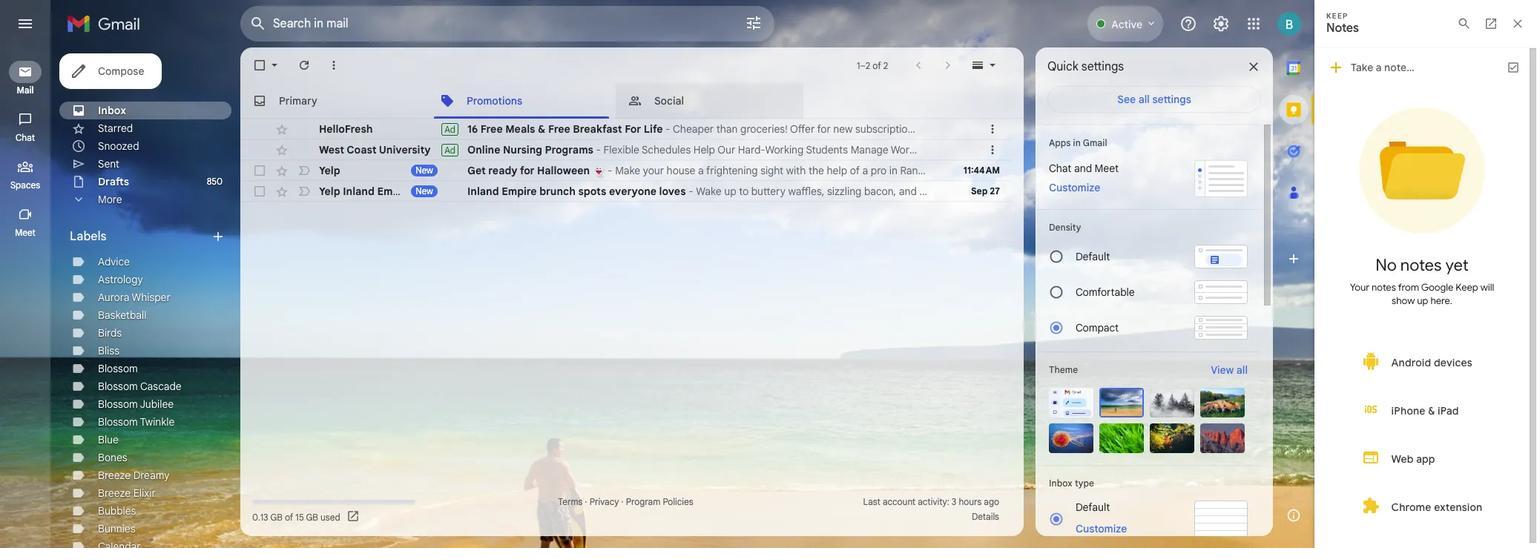 Task type: describe. For each thing, give the bounding box(es) containing it.
drafts link
[[98, 175, 129, 188]]

astrology link
[[98, 273, 143, 286]]

main menu image
[[16, 15, 34, 33]]

in inside main content
[[889, 164, 898, 177]]

theme element
[[1049, 363, 1078, 378]]

mail heading
[[0, 85, 50, 96]]

1
[[857, 60, 860, 71]]

at
[[962, 143, 972, 157]]

life
[[644, 122, 663, 136]]

chat and meet
[[1049, 162, 1119, 175]]

hard-
[[738, 143, 765, 157]]

blossom cascade
[[98, 380, 182, 393]]

social tab
[[616, 83, 803, 119]]

comfortable
[[1076, 286, 1135, 299]]

manage
[[851, 143, 888, 157]]

chat heading
[[0, 132, 50, 144]]

aurora whisper link
[[98, 291, 170, 304]]

0.13
[[252, 511, 268, 523]]

2 · from the left
[[621, 496, 624, 507]]

birds
[[98, 326, 122, 340]]

starred
[[98, 122, 133, 135]]

bunnies
[[98, 522, 135, 536]]

customize button
[[1067, 520, 1136, 538]]

activity:
[[918, 496, 949, 507]]

west
[[319, 143, 344, 157]]

new for inland empire brunch spots everyone loves
[[416, 185, 433, 197]]

program
[[626, 496, 660, 507]]

row containing yelp
[[240, 160, 1157, 181]]

blossom for blossom cascade
[[98, 380, 138, 393]]

yelp for yelp inland empire
[[319, 185, 340, 198]]

1 · from the left
[[585, 496, 587, 507]]

blossom twinkle link
[[98, 415, 175, 429]]

policies
[[663, 496, 693, 507]]

primary tab
[[240, 83, 427, 119]]

search in mail image
[[245, 10, 272, 37]]

ad for 16 free meals & free breakfast for life - cheaper than groceries! offer for new subscriptions only across 9 boxes & varies by plan.
[[444, 124, 455, 135]]

gmail
[[1083, 137, 1107, 148]]

advice link
[[98, 255, 130, 269]]

everyone
[[609, 185, 656, 198]]

1 – 2 of 2
[[857, 60, 888, 71]]

side panel section
[[1273, 47, 1315, 536]]

row containing west coast university
[[240, 139, 1048, 160]]

quick settings
[[1047, 59, 1124, 74]]

of inside row
[[850, 164, 860, 177]]

0 vertical spatial for
[[817, 122, 831, 136]]

1 2 from the left
[[866, 60, 870, 71]]

halloween
[[537, 164, 590, 177]]

display density element
[[1049, 222, 1248, 233]]

pro
[[871, 164, 887, 177]]

privacy
[[590, 496, 619, 507]]

hellofresh
[[319, 122, 373, 136]]

by
[[1057, 122, 1068, 136]]

plan.
[[1071, 122, 1094, 136]]

tab list inside main content
[[240, 83, 1024, 119]]

spaces heading
[[0, 180, 50, 191]]

buttery
[[751, 185, 786, 198]]

sight
[[760, 164, 783, 177]]

sent link
[[98, 157, 119, 171]]

2 gb from the left
[[306, 511, 318, 523]]

time.
[[1023, 143, 1048, 157]]

social
[[654, 94, 684, 107]]

2 inland from the left
[[467, 185, 499, 198]]

1 horizontal spatial &
[[917, 143, 925, 157]]

make
[[615, 164, 640, 177]]

3
[[952, 496, 956, 507]]

school
[[927, 143, 959, 157]]

flexible
[[604, 143, 639, 157]]

follow link to manage storage image
[[346, 510, 361, 524]]

2 empire from the left
[[502, 185, 537, 198]]

elixir
[[133, 487, 156, 500]]

your
[[643, 164, 664, 177]]

sep 27
[[971, 185, 1000, 197]]

sent
[[98, 157, 119, 171]]

1 horizontal spatial meet
[[1095, 162, 1119, 175]]

0 horizontal spatial for
[[520, 164, 535, 177]]

navigation containing mail
[[0, 47, 52, 548]]

blue link
[[98, 433, 119, 447]]

advanced search options image
[[739, 8, 769, 38]]

birds link
[[98, 326, 122, 340]]

2 horizontal spatial of
[[873, 60, 881, 71]]

- down breakfast
[[596, 143, 601, 157]]

jubilee
[[140, 398, 174, 411]]

cucamonga
[[938, 164, 995, 177]]

nursing
[[503, 143, 542, 157]]

drafts
[[98, 175, 129, 188]]

breeze elixir link
[[98, 487, 156, 500]]

0.13 gb of 15 gb used
[[252, 511, 340, 523]]

breeze elixir
[[98, 487, 156, 500]]

blossom for blossom link
[[98, 362, 138, 375]]

inland inside cell
[[343, 185, 374, 198]]

work
[[891, 143, 915, 157]]

- right the life
[[665, 122, 670, 136]]

up
[[724, 185, 736, 198]]

bubbles
[[98, 504, 136, 518]]

sizzling
[[827, 185, 862, 198]]

terms
[[558, 496, 583, 507]]

online nursing programs - flexible schedules help our hard-working students manage work & school at the same time.
[[467, 143, 1048, 157]]

chat for chat and meet
[[1049, 162, 1071, 175]]

waffles,
[[788, 185, 824, 198]]

footer inside main content
[[240, 495, 1012, 524]]

more
[[98, 193, 122, 206]]

1 horizontal spatial tab list
[[1273, 47, 1315, 495]]

breeze for breeze dreamy
[[98, 469, 131, 482]]

twinkle
[[140, 415, 175, 429]]

advice
[[98, 255, 130, 269]]

promotions
[[467, 94, 522, 107]]

wake
[[696, 185, 722, 198]]

compose
[[98, 65, 144, 78]]

1 a from the left
[[698, 164, 704, 177]]

snoozed link
[[98, 139, 139, 153]]

apps
[[1049, 137, 1071, 148]]

blossom for blossom twinkle
[[98, 415, 138, 429]]

Search in mail text field
[[273, 16, 703, 31]]

blossom twinkle
[[98, 415, 175, 429]]

- right 👻 image
[[608, 164, 612, 177]]

cheaper
[[673, 122, 714, 136]]

quick settings element
[[1047, 59, 1124, 86]]

850
[[207, 176, 223, 187]]

cell for only
[[947, 122, 985, 136]]

11:44 am
[[963, 165, 1000, 176]]

2 default from the top
[[1076, 501, 1110, 514]]



Task type: locate. For each thing, give the bounding box(es) containing it.
more image
[[326, 58, 341, 73]]

1 free from the left
[[481, 122, 503, 136]]

1 vertical spatial of
[[850, 164, 860, 177]]

3 blossom from the top
[[98, 398, 138, 411]]

0 vertical spatial default
[[1076, 250, 1110, 263]]

support image
[[1180, 15, 1197, 33]]

meet
[[1095, 162, 1119, 175], [15, 227, 35, 238]]

0 vertical spatial in
[[1073, 137, 1081, 148]]

apps in gmail
[[1049, 137, 1107, 148]]

compose button
[[59, 53, 162, 89]]

1 horizontal spatial of
[[850, 164, 860, 177]]

online
[[467, 143, 500, 157]]

blossom for blossom jubilee
[[98, 398, 138, 411]]

breeze up 'bubbles' link
[[98, 487, 131, 500]]

· right terms
[[585, 496, 587, 507]]

16
[[467, 122, 478, 136]]

- left wake on the top of page
[[689, 185, 693, 198]]

gb right '0.13'
[[270, 511, 283, 523]]

meet inside heading
[[15, 227, 35, 238]]

1 new from the top
[[416, 165, 433, 176]]

bunnies link
[[98, 522, 135, 536]]

0 vertical spatial inbox
[[98, 104, 126, 117]]

toggle split pane mode image
[[970, 58, 985, 73]]

1 yelp from the top
[[319, 164, 340, 177]]

footer containing terms
[[240, 495, 1012, 524]]

&
[[538, 122, 546, 136], [1017, 122, 1024, 136], [917, 143, 925, 157]]

promotions, 2 new messages, tab
[[428, 83, 615, 119]]

1 default from the top
[[1076, 250, 1110, 263]]

1 breeze from the top
[[98, 469, 131, 482]]

subscriptions
[[855, 122, 918, 136]]

0 horizontal spatial inbox
[[98, 104, 126, 117]]

row containing yelp inland empire
[[240, 181, 1140, 202]]

ad left the online
[[444, 144, 455, 155]]

blossom link
[[98, 362, 138, 375]]

a left pro
[[862, 164, 868, 177]]

main content containing primary
[[240, 47, 1157, 536]]

ad
[[444, 124, 455, 135], [444, 144, 455, 155]]

for left new
[[817, 122, 831, 136]]

meet down spaces heading
[[15, 227, 35, 238]]

cell up cucamonga on the top right
[[947, 142, 985, 157]]

inbox for inbox
[[98, 104, 126, 117]]

theme
[[1049, 364, 1078, 375]]

inland down yelp cell at the top left
[[343, 185, 374, 198]]

offer
[[790, 122, 815, 136]]

basketball link
[[98, 309, 147, 322]]

brunch
[[539, 185, 576, 198]]

new
[[833, 122, 853, 136]]

0 vertical spatial cell
[[947, 122, 985, 136]]

blossom jubilee link
[[98, 398, 174, 411]]

1 horizontal spatial in
[[1073, 137, 1081, 148]]

row up "schedules"
[[240, 119, 1094, 139]]

and down rancho
[[899, 185, 917, 198]]

empire down get ready for halloween
[[502, 185, 537, 198]]

1 horizontal spatial inbox
[[1049, 478, 1072, 489]]

across
[[943, 122, 975, 136]]

new
[[416, 165, 433, 176], [416, 185, 433, 197]]

new inside yelp cell
[[416, 165, 433, 176]]

empire
[[377, 185, 412, 198], [502, 185, 537, 198]]

new for get ready for halloween
[[416, 165, 433, 176]]

2 free from the left
[[548, 122, 570, 136]]

None checkbox
[[252, 58, 267, 73]]

1 vertical spatial and
[[899, 185, 917, 198]]

varies
[[1026, 122, 1054, 136]]

yelp inland empire cell
[[319, 184, 467, 199]]

0 horizontal spatial ·
[[585, 496, 587, 507]]

0 horizontal spatial &
[[538, 122, 546, 136]]

astrology
[[98, 273, 143, 286]]

hours
[[959, 496, 982, 507]]

0 horizontal spatial tab list
[[240, 83, 1024, 119]]

meet heading
[[0, 227, 50, 239]]

main content
[[240, 47, 1157, 536]]

of left 15
[[285, 511, 293, 523]]

house
[[667, 164, 695, 177]]

more button
[[59, 191, 231, 208]]

1 horizontal spatial for
[[817, 122, 831, 136]]

1 vertical spatial meet
[[15, 227, 35, 238]]

last account activity: 3 hours ago details
[[863, 496, 999, 522]]

1 horizontal spatial ·
[[621, 496, 624, 507]]

snoozed
[[98, 139, 139, 153]]

0 vertical spatial of
[[873, 60, 881, 71]]

1 horizontal spatial 2
[[883, 60, 888, 71]]

2 horizontal spatial &
[[1017, 122, 1024, 136]]

settings
[[1081, 59, 1124, 74]]

loves
[[659, 185, 686, 198]]

refresh image
[[297, 58, 312, 73]]

1 gb from the left
[[270, 511, 283, 523]]

Search in mail search field
[[240, 6, 774, 42]]

free right 16
[[481, 122, 503, 136]]

chat down apps
[[1049, 162, 1071, 175]]

1 vertical spatial breeze
[[98, 487, 131, 500]]

row down house
[[240, 181, 1140, 202]]

0 horizontal spatial and
[[899, 185, 917, 198]]

2 right 1
[[866, 60, 870, 71]]

groceries!
[[740, 122, 788, 136]]

blue
[[98, 433, 119, 447]]

row containing hellofresh
[[240, 119, 1094, 139]]

👻 image
[[593, 165, 605, 178]]

for
[[625, 122, 641, 136]]

yelp cell
[[319, 163, 467, 178]]

gb right 15
[[306, 511, 318, 523]]

1 inland from the left
[[343, 185, 374, 198]]

in right pro
[[889, 164, 898, 177]]

tab list containing primary
[[240, 83, 1024, 119]]

͏
[[995, 164, 998, 177], [998, 164, 1000, 177], [1000, 164, 1003, 177], [1003, 164, 1006, 177], [1006, 164, 1008, 177], [1008, 164, 1011, 177], [1011, 164, 1014, 177], [1014, 164, 1016, 177], [1016, 164, 1019, 177], [1019, 164, 1022, 177], [1022, 164, 1024, 177], [1024, 164, 1027, 177], [1027, 164, 1030, 177], [1030, 164, 1032, 177], [1032, 164, 1035, 177], [1035, 164, 1037, 177], [1037, 164, 1040, 177], [1040, 164, 1043, 177], [1043, 164, 1045, 177], [1045, 164, 1048, 177], [1048, 164, 1051, 177], [1051, 164, 1053, 177], [1053, 164, 1056, 177], [1056, 164, 1059, 177], [1059, 164, 1061, 177], [1061, 164, 1064, 177], [1064, 164, 1067, 177], [1067, 164, 1069, 177], [1069, 164, 1072, 177], [1072, 164, 1075, 177], [1075, 164, 1077, 177], [1077, 164, 1080, 177], [1080, 164, 1083, 177], [1083, 164, 1085, 177], [1085, 164, 1088, 177], [1088, 164, 1091, 177], [1091, 164, 1093, 177], [1093, 164, 1096, 177], [1096, 164, 1099, 177], [1099, 164, 1101, 177], [1101, 164, 1104, 177], [1104, 164, 1107, 177], [1107, 164, 1109, 177], [1109, 164, 1112, 177], [1112, 164, 1115, 177], [1115, 164, 1117, 177], [1117, 164, 1120, 177], [1120, 164, 1123, 177], [1123, 164, 1125, 177], [1125, 164, 1128, 177], [1128, 164, 1131, 177], [1131, 164, 1133, 177], [1133, 164, 1136, 177], [1136, 164, 1139, 177], [1139, 164, 1141, 177], [1141, 164, 1144, 177], [1144, 164, 1147, 177], [1146, 164, 1149, 177], [1149, 164, 1152, 177], [1152, 164, 1154, 177], [1154, 164, 1157, 177], [944, 185, 946, 198], [946, 185, 949, 198], [949, 185, 952, 198], [952, 185, 954, 198], [954, 185, 957, 198], [957, 185, 960, 198], [960, 185, 962, 198], [962, 185, 965, 198], [965, 185, 968, 198], [968, 185, 970, 198], [970, 185, 973, 198], [973, 185, 976, 198], [976, 185, 978, 198], [978, 185, 981, 198], [981, 185, 984, 198], [983, 185, 986, 198], [986, 185, 989, 198], [989, 185, 991, 198], [991, 185, 994, 198], [994, 185, 997, 198], [997, 185, 999, 198], [999, 185, 1002, 198], [1002, 185, 1005, 198], [1005, 185, 1007, 198], [1007, 185, 1010, 198], [1010, 185, 1013, 198], [1013, 185, 1015, 198], [1015, 185, 1018, 198], [1018, 185, 1021, 198], [1021, 185, 1023, 198], [1023, 185, 1026, 198], [1026, 185, 1029, 198], [1029, 185, 1031, 198], [1031, 185, 1034, 198], [1034, 185, 1037, 198], [1037, 185, 1039, 198], [1039, 185, 1042, 198], [1042, 185, 1045, 198], [1045, 185, 1047, 198], [1047, 185, 1050, 198], [1050, 185, 1053, 198], [1053, 185, 1055, 198], [1055, 185, 1058, 198], [1058, 185, 1061, 198], [1061, 185, 1063, 198], [1063, 185, 1066, 198], [1066, 185, 1069, 198], [1069, 185, 1071, 198], [1071, 185, 1074, 198], [1074, 185, 1077, 198], [1077, 185, 1079, 198], [1079, 185, 1082, 198], [1082, 185, 1085, 198], [1085, 185, 1087, 198], [1087, 185, 1090, 198], [1090, 185, 1093, 198], [1092, 185, 1095, 198], [1095, 185, 1098, 198], [1098, 185, 1100, 198], [1100, 185, 1103, 198], [1103, 185, 1106, 198], [1106, 185, 1108, 198], [1108, 185, 1111, 198], [1111, 185, 1114, 198], [1114, 185, 1116, 198], [1116, 185, 1119, 198], [1119, 185, 1122, 198], [1122, 185, 1124, 198], [1124, 185, 1127, 198], [1127, 185, 1130, 198], [1130, 185, 1132, 198], [1132, 185, 1135, 198], [1135, 185, 1138, 198], [1138, 185, 1140, 198]]

of right –
[[873, 60, 881, 71]]

ad for online nursing programs - flexible schedules help our hard-working students manage work & school at the same time.
[[444, 144, 455, 155]]

1 horizontal spatial and
[[1074, 162, 1092, 175]]

basketball
[[98, 309, 147, 322]]

0 vertical spatial meet
[[1095, 162, 1119, 175]]

a right house
[[698, 164, 704, 177]]

spaces
[[10, 180, 40, 191]]

1 horizontal spatial inland
[[467, 185, 499, 198]]

2 yelp from the top
[[319, 185, 340, 198]]

for down nursing
[[520, 164, 535, 177]]

ready
[[488, 164, 518, 177]]

1 ad from the top
[[444, 124, 455, 135]]

tab list
[[1273, 47, 1315, 495], [240, 83, 1024, 119]]

2 row from the top
[[240, 139, 1048, 160]]

1 horizontal spatial chat
[[1049, 162, 1071, 175]]

program policies link
[[626, 496, 693, 507]]

type
[[1075, 478, 1094, 489]]

empire inside cell
[[377, 185, 412, 198]]

gmail image
[[67, 9, 148, 39]]

inbox
[[98, 104, 126, 117], [1049, 478, 1072, 489]]

breeze down bones link
[[98, 469, 131, 482]]

4 row from the top
[[240, 181, 1140, 202]]

· right privacy
[[621, 496, 624, 507]]

settings image
[[1212, 15, 1230, 33]]

1 empire from the left
[[377, 185, 412, 198]]

labels
[[70, 229, 107, 244]]

meals
[[505, 122, 535, 136]]

row
[[240, 119, 1094, 139], [240, 139, 1048, 160], [240, 160, 1157, 181], [240, 181, 1140, 202]]

bacon,
[[864, 185, 896, 198]]

cell up the 'at'
[[947, 122, 985, 136]]

2 breeze from the top
[[98, 487, 131, 500]]

0 vertical spatial and
[[1074, 162, 1092, 175]]

blossom up blue link
[[98, 415, 138, 429]]

terms link
[[558, 496, 583, 507]]

default up 'comfortable'
[[1076, 250, 1110, 263]]

0 horizontal spatial chat
[[16, 132, 35, 143]]

breeze for breeze elixir
[[98, 487, 131, 500]]

none checkbox inside main content
[[252, 58, 267, 73]]

blossom down bliss
[[98, 362, 138, 375]]

whisper
[[132, 291, 170, 304]]

help
[[827, 164, 847, 177]]

account
[[883, 496, 916, 507]]

compact
[[1076, 321, 1119, 335]]

1 vertical spatial default
[[1076, 501, 1110, 514]]

blossom cascade link
[[98, 380, 182, 393]]

1 horizontal spatial a
[[862, 164, 868, 177]]

1 cell from the top
[[947, 122, 985, 136]]

1 vertical spatial chat
[[1049, 162, 1071, 175]]

for
[[817, 122, 831, 136], [520, 164, 535, 177]]

None checkbox
[[252, 163, 267, 178], [252, 184, 267, 199], [252, 163, 267, 178], [252, 184, 267, 199]]

4 blossom from the top
[[98, 415, 138, 429]]

yelp for yelp
[[319, 164, 340, 177]]

inland
[[343, 185, 374, 198], [467, 185, 499, 198]]

terms · privacy · program policies
[[558, 496, 693, 507]]

inbox left type
[[1049, 478, 1072, 489]]

spots
[[578, 185, 606, 198]]

ad left 16
[[444, 124, 455, 135]]

free up programs
[[548, 122, 570, 136]]

blossom
[[98, 362, 138, 375], [98, 380, 138, 393], [98, 398, 138, 411], [98, 415, 138, 429]]

in down plan.
[[1073, 137, 1081, 148]]

same
[[994, 143, 1021, 157]]

and
[[1074, 162, 1092, 175], [899, 185, 917, 198]]

chat down 'mail' heading
[[16, 132, 35, 143]]

0 horizontal spatial in
[[889, 164, 898, 177]]

default up the customize
[[1076, 501, 1110, 514]]

0 horizontal spatial empire
[[377, 185, 412, 198]]

bones link
[[98, 451, 127, 464]]

1 vertical spatial in
[[889, 164, 898, 177]]

starred link
[[98, 122, 133, 135]]

cell for the
[[947, 142, 985, 157]]

empire down yelp cell at the top left
[[377, 185, 412, 198]]

0 vertical spatial ad
[[444, 124, 455, 135]]

2 new from the top
[[416, 185, 433, 197]]

and inside main content
[[899, 185, 917, 198]]

labels heading
[[70, 229, 211, 244]]

2 vertical spatial of
[[285, 511, 293, 523]]

row down the life
[[240, 139, 1048, 160]]

new inside the yelp inland empire cell
[[416, 185, 433, 197]]

breeze dreamy link
[[98, 469, 170, 482]]

privacy link
[[590, 496, 619, 507]]

breakfast
[[573, 122, 622, 136]]

default
[[1076, 250, 1110, 263], [1076, 501, 1110, 514]]

0 vertical spatial yelp
[[319, 164, 340, 177]]

inbox for inbox type
[[1049, 478, 1072, 489]]

chat inside heading
[[16, 132, 35, 143]]

0 horizontal spatial inland
[[343, 185, 374, 198]]

1 row from the top
[[240, 119, 1094, 139]]

free
[[481, 122, 503, 136], [548, 122, 570, 136]]

0 vertical spatial new
[[416, 165, 433, 176]]

0 vertical spatial breeze
[[98, 469, 131, 482]]

frightening
[[706, 164, 758, 177]]

0 horizontal spatial a
[[698, 164, 704, 177]]

0 horizontal spatial 2
[[866, 60, 870, 71]]

& right "meals" at the top left of page
[[538, 122, 546, 136]]

of inside "footer"
[[285, 511, 293, 523]]

1 vertical spatial yelp
[[319, 185, 340, 198]]

2 blossom from the top
[[98, 380, 138, 393]]

1 vertical spatial new
[[416, 185, 433, 197]]

2 2 from the left
[[883, 60, 888, 71]]

0 vertical spatial chat
[[16, 132, 35, 143]]

2 ad from the top
[[444, 144, 455, 155]]

1 blossom from the top
[[98, 362, 138, 375]]

1 vertical spatial ad
[[444, 144, 455, 155]]

chat for chat
[[16, 132, 35, 143]]

1 horizontal spatial gb
[[306, 511, 318, 523]]

programs
[[545, 143, 593, 157]]

& left varies
[[1017, 122, 1024, 136]]

0 horizontal spatial meet
[[15, 227, 35, 238]]

2 cell from the top
[[947, 142, 985, 157]]

16 free meals & free breakfast for life - cheaper than groceries! offer for new subscriptions only across 9 boxes & varies by plan.
[[467, 122, 1094, 136]]

footer
[[240, 495, 1012, 524]]

details link
[[972, 511, 999, 522]]

inbox type element
[[1049, 478, 1248, 489]]

navigation
[[0, 47, 52, 548]]

0 horizontal spatial gb
[[270, 511, 283, 523]]

2 right –
[[883, 60, 888, 71]]

1 vertical spatial inbox
[[1049, 478, 1072, 489]]

cascade
[[140, 380, 182, 393]]

yelp inland empire
[[319, 185, 412, 198]]

breeze dreamy
[[98, 469, 170, 482]]

of right help
[[850, 164, 860, 177]]

meet down gmail
[[1095, 162, 1119, 175]]

3 row from the top
[[240, 160, 1157, 181]]

schedules
[[642, 143, 691, 157]]

& right the work
[[917, 143, 925, 157]]

row down "help"
[[240, 160, 1157, 181]]

new down yelp cell at the top left
[[416, 185, 433, 197]]

west coast university
[[319, 143, 431, 157]]

new down the 'university'
[[416, 165, 433, 176]]

2 a from the left
[[862, 164, 868, 177]]

1 horizontal spatial empire
[[502, 185, 537, 198]]

blossom down blossom link
[[98, 380, 138, 393]]

1 vertical spatial cell
[[947, 142, 985, 157]]

1 vertical spatial for
[[520, 164, 535, 177]]

and down apps in gmail on the right top of page
[[1074, 162, 1092, 175]]

·
[[585, 496, 587, 507], [621, 496, 624, 507]]

blossom up blossom twinkle link
[[98, 398, 138, 411]]

- make your house a frightening sight with the help of a pro in rancho cucamonga ͏ ͏ ͏ ͏ ͏ ͏ ͏ ͏ ͏ ͏ ͏ ͏ ͏ ͏ ͏ ͏ ͏ ͏ ͏ ͏ ͏ ͏ ͏ ͏ ͏ ͏ ͏ ͏ ͏ ͏ ͏ ͏ ͏ ͏ ͏ ͏ ͏ ͏ ͏ ͏ ͏ ͏ ͏ ͏ ͏ ͏ ͏ ͏ ͏ ͏ ͏ ͏ ͏ ͏ ͏ ͏ ͏ ͏ ͏ ͏ ͏
[[605, 164, 1157, 177]]

inbox link
[[98, 104, 126, 117]]

cell
[[947, 122, 985, 136], [947, 142, 985, 157]]

0 horizontal spatial of
[[285, 511, 293, 523]]

inland down the get
[[467, 185, 499, 198]]

0 horizontal spatial free
[[481, 122, 503, 136]]

inbox up starred
[[98, 104, 126, 117]]

working
[[765, 143, 804, 157]]

1 horizontal spatial free
[[548, 122, 570, 136]]



Task type: vqa. For each thing, say whether or not it's contained in the screenshot.
EASY.
no



